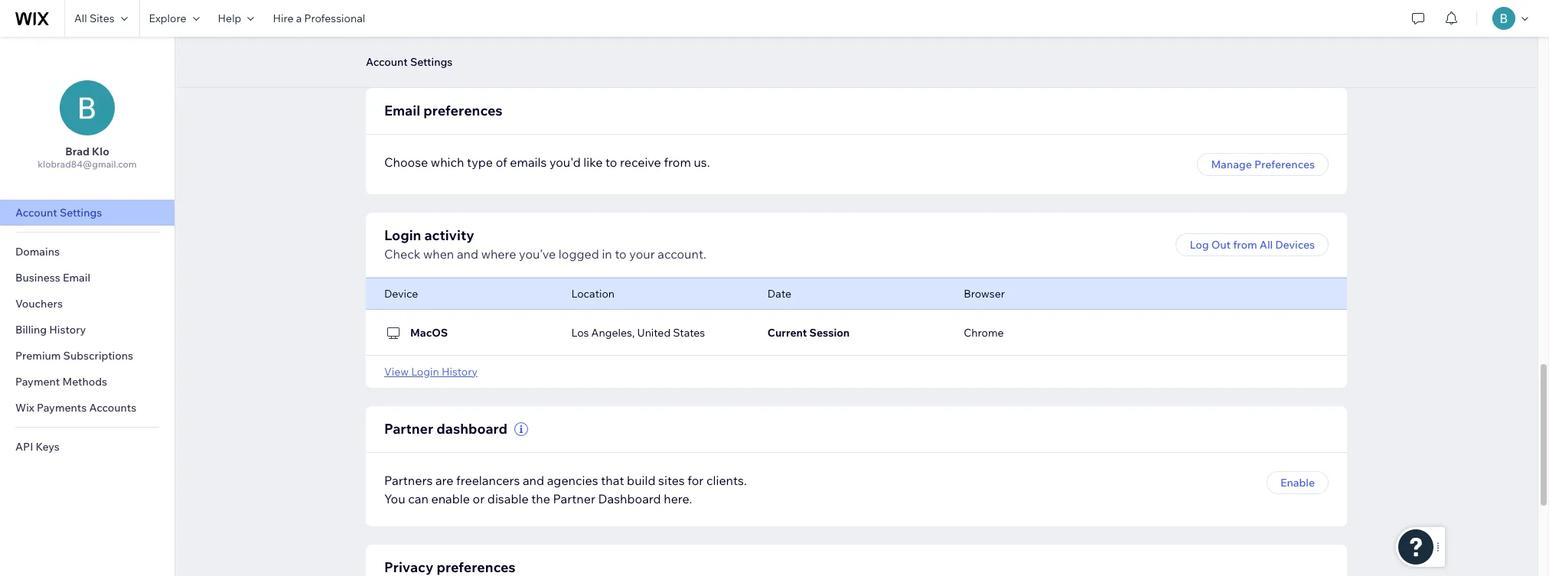 Task type: describe. For each thing, give the bounding box(es) containing it.
sites
[[89, 11, 115, 25]]

partner inside partners are freelancers and agencies that build sites for clients. you can enable or disable the partner dashboard here.
[[553, 491, 596, 506]]

business email link
[[0, 265, 175, 291]]

preferences
[[1255, 157, 1315, 171]]

view login history button
[[384, 365, 478, 379]]

all sites
[[74, 11, 115, 25]]

out
[[1212, 238, 1231, 251]]

can
[[408, 491, 429, 506]]

payments
[[37, 401, 87, 415]]

vouchers
[[15, 297, 63, 311]]

email preferences
[[384, 101, 503, 119]]

billing history link
[[0, 317, 175, 343]]

us.
[[694, 154, 710, 170]]

log out from all devices button
[[1176, 233, 1329, 256]]

wix payments accounts link
[[0, 395, 175, 421]]

brad klo klobrad84@gmail.com
[[38, 145, 137, 170]]

dashboard
[[437, 420, 508, 438]]

enable
[[1281, 476, 1315, 490]]

klobrad84@gmail.com
[[38, 158, 137, 170]]

view login history
[[384, 365, 478, 379]]

using
[[655, 37, 683, 51]]

united
[[637, 326, 671, 340]]

be
[[574, 37, 587, 51]]

0 vertical spatial to
[[613, 37, 623, 51]]

hire a professional
[[273, 11, 365, 25]]

help button
[[209, 0, 264, 37]]

1 horizontal spatial email
[[384, 101, 420, 119]]

account for account settings "link"
[[15, 206, 57, 220]]

vouchers link
[[0, 291, 175, 317]]

api keys
[[15, 440, 60, 454]]

type
[[467, 154, 493, 170]]

current session
[[768, 326, 850, 340]]

social
[[459, 37, 488, 51]]

the
[[531, 491, 550, 506]]

freelancers
[[456, 473, 520, 488]]

2 horizontal spatial and
[[760, 37, 779, 51]]

logins,
[[490, 37, 523, 51]]

activity
[[424, 226, 474, 244]]

able
[[589, 37, 611, 51]]

account settings for account settings button
[[366, 55, 453, 69]]

api keys link
[[0, 434, 175, 460]]

login activity check when and where you've logged in to your account.
[[384, 226, 707, 261]]

you
[[384, 491, 405, 506]]

are
[[436, 473, 454, 488]]

settings for account settings button
[[410, 55, 453, 69]]

disable inside partners are freelancers and agencies that build sites for clients. you can enable or disable the partner dashboard here.
[[488, 491, 529, 506]]

privacy
[[384, 558, 434, 576]]

you've
[[519, 246, 556, 261]]

partner dashboard
[[384, 420, 508, 438]]

premium subscriptions
[[15, 349, 133, 363]]

emails
[[510, 154, 547, 170]]

location
[[571, 287, 615, 300]]

chrome
[[964, 326, 1004, 340]]

billing history
[[15, 323, 86, 337]]

1 vertical spatial login
[[411, 365, 439, 379]]

which
[[431, 154, 464, 170]]

enable button
[[1267, 471, 1329, 494]]

log
[[1190, 238, 1209, 251]]

macos
[[410, 326, 448, 340]]

business
[[15, 271, 60, 285]]

where
[[481, 246, 516, 261]]

states
[[673, 326, 705, 340]]

receive
[[620, 154, 661, 170]]

privacy preferences
[[384, 558, 516, 576]]

from inside button
[[1233, 238, 1258, 251]]

account settings link
[[0, 200, 175, 226]]

sidebar element
[[0, 37, 175, 576]]

wix inside sidebar element
[[15, 401, 34, 415]]

in inside login activity check when and where you've logged in to your account.
[[602, 246, 612, 261]]

hire
[[273, 11, 294, 25]]

manage
[[1211, 157, 1252, 171]]

manage preferences button
[[1198, 153, 1329, 176]]

you'd
[[550, 154, 581, 170]]

preferences for privacy preferences
[[437, 558, 516, 576]]

login inside login activity check when and where you've logged in to your account.
[[384, 226, 421, 244]]

1 vertical spatial to
[[606, 154, 617, 170]]

0 vertical spatial disable
[[421, 37, 457, 51]]

password.
[[781, 37, 832, 51]]

*
[[384, 37, 389, 51]]

0 vertical spatial your
[[685, 37, 707, 51]]

like
[[584, 154, 603, 170]]

all inside button
[[1260, 238, 1273, 251]]

email inside "link"
[[63, 271, 90, 285]]

professional
[[304, 11, 365, 25]]

if
[[391, 37, 398, 51]]

date
[[768, 287, 792, 300]]

or
[[473, 491, 485, 506]]

billing
[[15, 323, 47, 337]]

when
[[423, 246, 454, 261]]



Task type: locate. For each thing, give the bounding box(es) containing it.
0 vertical spatial wix
[[710, 37, 728, 51]]

here.
[[664, 491, 692, 506]]

settings for account settings "link"
[[60, 206, 102, 220]]

0 vertical spatial account settings
[[366, 55, 453, 69]]

hire a professional link
[[264, 0, 375, 37]]

0 horizontal spatial wix
[[15, 401, 34, 415]]

account settings
[[366, 55, 453, 69], [15, 206, 102, 220]]

and
[[760, 37, 779, 51], [457, 246, 479, 261], [523, 473, 544, 488]]

1 vertical spatial all
[[1260, 238, 1273, 251]]

session
[[810, 326, 850, 340]]

and right email
[[760, 37, 779, 51]]

1 horizontal spatial history
[[442, 365, 478, 379]]

of
[[496, 154, 507, 170]]

device
[[384, 287, 418, 300]]

to right like
[[606, 154, 617, 170]]

email
[[384, 101, 420, 119], [63, 271, 90, 285]]

settings inside button
[[410, 55, 453, 69]]

history
[[49, 323, 86, 337], [442, 365, 478, 379]]

choose
[[384, 154, 428, 170]]

0 vertical spatial in
[[644, 37, 653, 51]]

and inside login activity check when and where you've logged in to your account.
[[457, 246, 479, 261]]

0 horizontal spatial account settings
[[15, 206, 102, 220]]

payment
[[15, 375, 60, 389]]

history inside sidebar element
[[49, 323, 86, 337]]

settings inside "link"
[[60, 206, 102, 220]]

all
[[74, 11, 87, 25], [1260, 238, 1273, 251]]

login
[[384, 226, 421, 244], [411, 365, 439, 379]]

history down macos
[[442, 365, 478, 379]]

explore
[[149, 11, 186, 25]]

1 horizontal spatial all
[[1260, 238, 1273, 251]]

0 horizontal spatial from
[[664, 154, 691, 170]]

disable down freelancers
[[488, 491, 529, 506]]

choose which type of emails you'd like to receive from us.
[[384, 154, 710, 170]]

1 vertical spatial in
[[602, 246, 612, 261]]

1 vertical spatial account
[[15, 206, 57, 220]]

email down domains link
[[63, 271, 90, 285]]

account down *
[[366, 55, 408, 69]]

los angeles, united states
[[571, 326, 705, 340]]

0 vertical spatial and
[[760, 37, 779, 51]]

clients.
[[707, 473, 747, 488]]

accounts
[[89, 401, 136, 415]]

0 vertical spatial login
[[384, 226, 421, 244]]

1 horizontal spatial from
[[1233, 238, 1258, 251]]

view
[[384, 365, 409, 379]]

0 horizontal spatial history
[[49, 323, 86, 337]]

1 vertical spatial account settings
[[15, 206, 102, 220]]

dashboard
[[598, 491, 661, 506]]

you'll
[[526, 37, 552, 51]]

0 horizontal spatial and
[[457, 246, 479, 261]]

1 vertical spatial from
[[1233, 238, 1258, 251]]

your left account.
[[630, 246, 655, 261]]

1 horizontal spatial disable
[[488, 491, 529, 506]]

account settings for account settings "link"
[[15, 206, 102, 220]]

1 horizontal spatial wix
[[710, 37, 728, 51]]

1 horizontal spatial in
[[644, 37, 653, 51]]

login right view
[[411, 365, 439, 379]]

0 vertical spatial account
[[366, 55, 408, 69]]

wix payments accounts
[[15, 401, 136, 415]]

1 vertical spatial wix
[[15, 401, 34, 415]]

disable right you
[[421, 37, 457, 51]]

browser
[[964, 287, 1005, 300]]

preferences for email preferences
[[423, 101, 503, 119]]

account.
[[658, 246, 707, 261]]

1 horizontal spatial your
[[685, 37, 707, 51]]

account up domains
[[15, 206, 57, 220]]

in
[[644, 37, 653, 51], [602, 246, 612, 261]]

history up premium subscriptions
[[49, 323, 86, 337]]

for
[[688, 473, 704, 488]]

premium
[[15, 349, 61, 363]]

account inside button
[[366, 55, 408, 69]]

to left log
[[613, 37, 623, 51]]

1 horizontal spatial and
[[523, 473, 544, 488]]

0 horizontal spatial account
[[15, 206, 57, 220]]

partner down agencies
[[553, 491, 596, 506]]

domains
[[15, 245, 60, 259]]

from left the us.
[[664, 154, 691, 170]]

wix
[[710, 37, 728, 51], [15, 401, 34, 415]]

1 horizontal spatial account settings
[[366, 55, 453, 69]]

wix down payment
[[15, 401, 34, 415]]

business email
[[15, 271, 90, 285]]

check
[[384, 246, 421, 261]]

* if you disable social logins, you'll still be able to log in using your wix email and password.
[[384, 37, 832, 51]]

to right logged
[[615, 246, 627, 261]]

preferences up the which
[[423, 101, 503, 119]]

0 horizontal spatial all
[[74, 11, 87, 25]]

to inside login activity check when and where you've logged in to your account.
[[615, 246, 627, 261]]

in right logged
[[602, 246, 612, 261]]

your
[[685, 37, 707, 51], [630, 246, 655, 261]]

partners
[[384, 473, 433, 488]]

account settings inside "link"
[[15, 206, 102, 220]]

sites
[[658, 473, 685, 488]]

0 horizontal spatial disable
[[421, 37, 457, 51]]

0 vertical spatial settings
[[410, 55, 453, 69]]

manage preferences
[[1211, 157, 1315, 171]]

help
[[218, 11, 241, 25]]

account settings inside button
[[366, 55, 453, 69]]

0 horizontal spatial in
[[602, 246, 612, 261]]

settings down you
[[410, 55, 453, 69]]

account inside "link"
[[15, 206, 57, 220]]

email down account settings button
[[384, 101, 420, 119]]

0 horizontal spatial settings
[[60, 206, 102, 220]]

0 vertical spatial history
[[49, 323, 86, 337]]

account
[[366, 55, 408, 69], [15, 206, 57, 220]]

los
[[571, 326, 589, 340]]

account settings up domains
[[15, 206, 102, 220]]

api
[[15, 440, 33, 454]]

account for account settings button
[[366, 55, 408, 69]]

0 vertical spatial preferences
[[423, 101, 503, 119]]

you
[[400, 37, 419, 51]]

email
[[731, 37, 758, 51]]

wix left email
[[710, 37, 728, 51]]

0 horizontal spatial email
[[63, 271, 90, 285]]

keys
[[36, 440, 60, 454]]

klo
[[92, 145, 109, 158]]

1 horizontal spatial partner
[[553, 491, 596, 506]]

1 vertical spatial partner
[[553, 491, 596, 506]]

logged
[[559, 246, 599, 261]]

1 vertical spatial and
[[457, 246, 479, 261]]

0 horizontal spatial your
[[630, 246, 655, 261]]

account settings down you
[[366, 55, 453, 69]]

0 horizontal spatial partner
[[384, 420, 433, 438]]

1 vertical spatial settings
[[60, 206, 102, 220]]

partner up partners
[[384, 420, 433, 438]]

all left sites
[[74, 11, 87, 25]]

domains link
[[0, 239, 175, 265]]

0 vertical spatial all
[[74, 11, 87, 25]]

settings up domains link
[[60, 206, 102, 220]]

2 vertical spatial to
[[615, 246, 627, 261]]

log out from all devices
[[1190, 238, 1315, 251]]

premium subscriptions link
[[0, 343, 175, 369]]

your right using
[[685, 37, 707, 51]]

and inside partners are freelancers and agencies that build sites for clients. you can enable or disable the partner dashboard here.
[[523, 473, 544, 488]]

payment methods
[[15, 375, 107, 389]]

0 vertical spatial email
[[384, 101, 420, 119]]

0 vertical spatial partner
[[384, 420, 433, 438]]

and down activity
[[457, 246, 479, 261]]

your inside login activity check when and where you've logged in to your account.
[[630, 246, 655, 261]]

account settings button
[[358, 51, 460, 73]]

to
[[613, 37, 623, 51], [606, 154, 617, 170], [615, 246, 627, 261]]

in right log
[[644, 37, 653, 51]]

angeles,
[[591, 326, 635, 340]]

preferences right privacy
[[437, 558, 516, 576]]

partners are freelancers and agencies that build sites for clients. you can enable or disable the partner dashboard here.
[[384, 473, 747, 506]]

still
[[554, 37, 572, 51]]

enable
[[431, 491, 470, 506]]

methods
[[62, 375, 107, 389]]

1 vertical spatial history
[[442, 365, 478, 379]]

all left devices
[[1260, 238, 1273, 251]]

payment methods link
[[0, 369, 175, 395]]

2 vertical spatial and
[[523, 473, 544, 488]]

and up the
[[523, 473, 544, 488]]

1 horizontal spatial account
[[366, 55, 408, 69]]

a
[[296, 11, 302, 25]]

1 vertical spatial your
[[630, 246, 655, 261]]

from right out
[[1233, 238, 1258, 251]]

1 vertical spatial disable
[[488, 491, 529, 506]]

1 vertical spatial preferences
[[437, 558, 516, 576]]

preferences
[[423, 101, 503, 119], [437, 558, 516, 576]]

login up check
[[384, 226, 421, 244]]

agencies
[[547, 473, 598, 488]]

0 vertical spatial from
[[664, 154, 691, 170]]

subscriptions
[[63, 349, 133, 363]]

1 horizontal spatial settings
[[410, 55, 453, 69]]

1 vertical spatial email
[[63, 271, 90, 285]]



Task type: vqa. For each thing, say whether or not it's contained in the screenshot.
settings
yes



